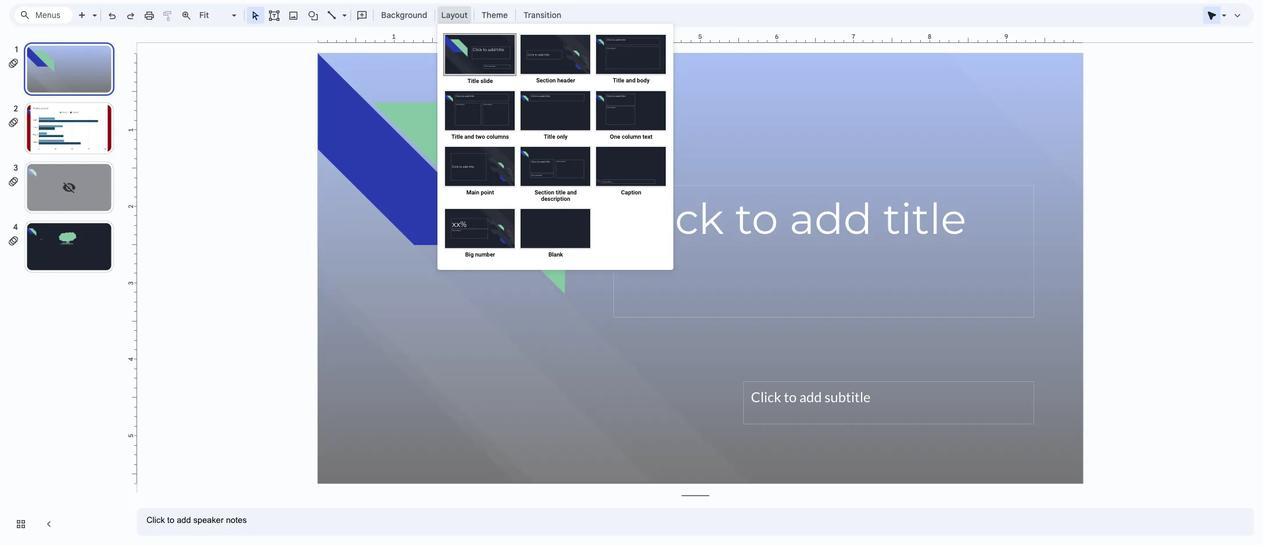 Task type: locate. For each thing, give the bounding box(es) containing it.
cell
[[593, 206, 669, 262]]

theme button
[[476, 6, 513, 24]]

row down section header
[[442, 88, 669, 144]]

section left header
[[536, 77, 556, 84]]

and
[[626, 77, 635, 84], [464, 134, 474, 140], [567, 189, 577, 196]]

section header
[[536, 77, 575, 84]]

main toolbar
[[72, 6, 567, 24]]

row down title only
[[442, 144, 669, 206]]

application
[[0, 0, 1263, 546]]

row down description
[[442, 206, 669, 262]]

blank
[[548, 252, 563, 258]]

navigation
[[0, 31, 128, 546]]

title and two columns
[[451, 134, 509, 140]]

3 row from the top
[[442, 144, 669, 206]]

1 vertical spatial section
[[535, 189, 554, 196]]

title for title slide
[[467, 78, 479, 84]]

section inside section title and description
[[535, 189, 554, 196]]

insert image image
[[287, 7, 300, 23]]

transition button
[[518, 6, 567, 24]]

0 vertical spatial section
[[536, 77, 556, 84]]

row containing main point
[[442, 144, 669, 206]]

1 row from the top
[[442, 32, 669, 88]]

big
[[465, 252, 474, 258]]

header
[[557, 77, 575, 84]]

and left body
[[626, 77, 635, 84]]

row
[[442, 32, 669, 88], [442, 88, 669, 144], [442, 144, 669, 206], [442, 206, 669, 262]]

4 row from the top
[[442, 206, 669, 262]]

title
[[613, 77, 624, 84], [467, 78, 479, 84], [451, 134, 463, 140], [544, 134, 555, 140]]

section title and description
[[535, 189, 577, 202]]

cell inside "application"
[[593, 206, 669, 262]]

row containing title and two columns
[[442, 88, 669, 144]]

description
[[541, 196, 570, 202]]

slide
[[480, 78, 493, 84]]

navigation inside "application"
[[0, 31, 128, 546]]

0 vertical spatial and
[[626, 77, 635, 84]]

section left title
[[535, 189, 554, 196]]

title for title and body
[[613, 77, 624, 84]]

row down transition
[[442, 32, 669, 88]]

Zoom text field
[[198, 7, 230, 23]]

title and body
[[613, 77, 650, 84]]

1 horizontal spatial and
[[567, 189, 577, 196]]

and for body
[[626, 77, 635, 84]]

and left two
[[464, 134, 474, 140]]

2 vertical spatial and
[[567, 189, 577, 196]]

application containing background
[[0, 0, 1263, 546]]

main
[[466, 189, 479, 196]]

title left slide
[[467, 78, 479, 84]]

section
[[536, 77, 556, 84], [535, 189, 554, 196]]

1 vertical spatial and
[[464, 134, 474, 140]]

and right title
[[567, 189, 577, 196]]

background
[[381, 10, 427, 20]]

background button
[[376, 6, 433, 24]]

2 horizontal spatial and
[[626, 77, 635, 84]]

title
[[556, 189, 566, 196]]

caption
[[621, 189, 641, 196]]

text
[[643, 134, 652, 140]]

title left two
[[451, 134, 463, 140]]

and inside section title and description
[[567, 189, 577, 196]]

title left only
[[544, 134, 555, 140]]

2 row from the top
[[442, 88, 669, 144]]

title left body
[[613, 77, 624, 84]]

0 horizontal spatial and
[[464, 134, 474, 140]]

row containing big number
[[442, 206, 669, 262]]



Task type: vqa. For each thing, say whether or not it's contained in the screenshot.


Task type: describe. For each thing, give the bounding box(es) containing it.
new slide with layout image
[[89, 8, 97, 12]]

one
[[610, 134, 620, 140]]

layout button
[[438, 6, 471, 24]]

row containing section header
[[442, 32, 669, 88]]

mode and view toolbar
[[1203, 3, 1247, 27]]

number
[[475, 252, 495, 258]]

layout
[[441, 10, 468, 20]]

Zoom field
[[196, 7, 242, 24]]

theme
[[482, 10, 508, 20]]

columns
[[487, 134, 509, 140]]

title for title and two columns
[[451, 134, 463, 140]]

Menus field
[[15, 7, 73, 23]]

shape image
[[306, 7, 320, 23]]

big number
[[465, 252, 495, 258]]

column
[[622, 134, 641, 140]]

title only
[[544, 134, 568, 140]]

body
[[637, 77, 650, 84]]

point
[[481, 189, 494, 196]]

transition
[[524, 10, 561, 20]]

section for section header
[[536, 77, 556, 84]]

title for title only
[[544, 134, 555, 140]]

live pointer settings image
[[1219, 8, 1226, 12]]

only
[[557, 134, 568, 140]]

one column text
[[610, 134, 652, 140]]

two
[[476, 134, 485, 140]]

and for two
[[464, 134, 474, 140]]

section for section title and description
[[535, 189, 554, 196]]

main point
[[466, 189, 494, 196]]

title slide
[[467, 78, 493, 84]]



